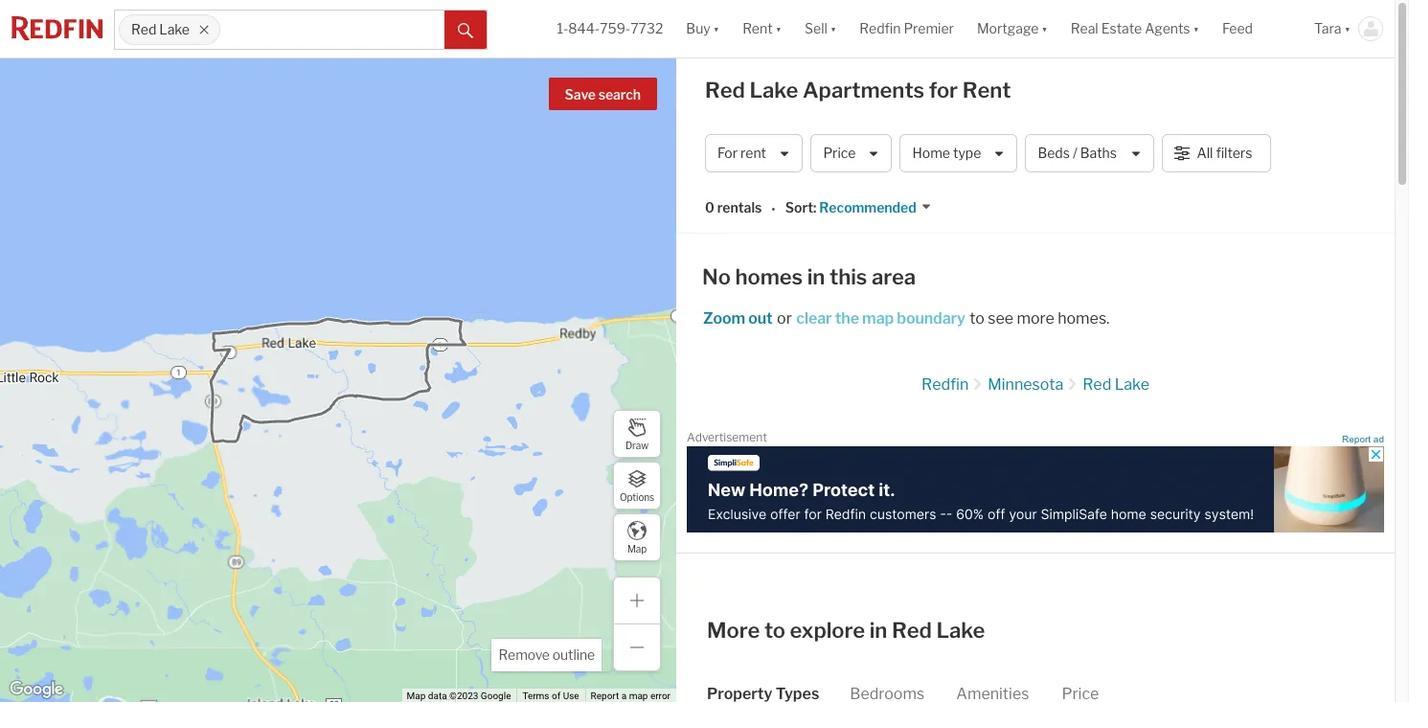 Task type: locate. For each thing, give the bounding box(es) containing it.
redfin left premier
[[860, 20, 901, 37]]

1 horizontal spatial report
[[1343, 434, 1371, 445]]

1 vertical spatial redfin
[[922, 376, 969, 394]]

map inside button
[[628, 543, 647, 554]]

real estate agents ▾ button
[[1060, 0, 1211, 57]]

report left a on the left
[[591, 691, 619, 702]]

4 ▾ from the left
[[1042, 20, 1048, 37]]

to right more
[[765, 618, 786, 643]]

▾ right mortgage
[[1042, 20, 1048, 37]]

map left data
[[407, 691, 426, 702]]

red lake apartments for rent
[[705, 78, 1011, 103]]

outline
[[553, 647, 595, 663]]

a
[[622, 691, 627, 702]]

zoom out button
[[702, 310, 774, 328]]

feed button
[[1211, 0, 1303, 57]]

1 ▾ from the left
[[714, 20, 720, 37]]

homes.
[[1058, 310, 1110, 328]]

save search
[[565, 86, 641, 103]]

ad region
[[687, 446, 1385, 532]]

terms of use
[[523, 691, 579, 702]]

red
[[131, 21, 156, 38], [705, 78, 745, 103], [1083, 376, 1112, 394], [892, 618, 932, 643]]

map right a on the left
[[629, 691, 648, 702]]

None search field
[[220, 11, 445, 49]]

1-844-759-7732 link
[[557, 20, 663, 37]]

2 ▾ from the left
[[776, 20, 782, 37]]

remove outline button
[[492, 639, 602, 672]]

1 horizontal spatial redfin
[[922, 376, 969, 394]]

1 vertical spatial in
[[870, 618, 888, 643]]

terms of use link
[[523, 691, 579, 702]]

buy ▾ button
[[675, 0, 731, 57]]

premier
[[904, 20, 954, 37]]

mortgage ▾ button
[[977, 0, 1048, 57]]

rent right buy ▾
[[743, 20, 773, 37]]

1 vertical spatial report
[[591, 691, 619, 702]]

rentals
[[718, 200, 762, 216]]

clear the map boundary button
[[796, 310, 967, 328]]

real
[[1071, 20, 1099, 37]]

see
[[988, 310, 1014, 328]]

no homes in this area
[[702, 264, 916, 289]]

red left remove red lake image
[[131, 21, 156, 38]]

0 horizontal spatial to
[[765, 618, 786, 643]]

0 horizontal spatial map
[[629, 691, 648, 702]]

▾ for tara ▾
[[1345, 20, 1351, 37]]

0 vertical spatial map
[[628, 543, 647, 554]]

1 horizontal spatial in
[[870, 618, 888, 643]]

6 ▾ from the left
[[1345, 20, 1351, 37]]

red lake left remove red lake image
[[131, 21, 190, 38]]

save search button
[[549, 78, 657, 110]]

to left see
[[970, 310, 985, 328]]

0 vertical spatial map
[[863, 310, 894, 328]]

▾ for buy ▾
[[714, 20, 720, 37]]

•
[[772, 201, 776, 217]]

0 horizontal spatial red lake
[[131, 21, 190, 38]]

▾ left sell
[[776, 20, 782, 37]]

map right the
[[863, 310, 894, 328]]

▾ right sell
[[831, 20, 837, 37]]

0 vertical spatial report
[[1343, 434, 1371, 445]]

red lake
[[131, 21, 190, 38], [1083, 376, 1150, 394]]

search
[[599, 86, 641, 103]]

red lake down homes.
[[1083, 376, 1150, 394]]

explore
[[790, 618, 865, 643]]

mortgage
[[977, 20, 1039, 37]]

0 vertical spatial to
[[970, 310, 985, 328]]

recommended button
[[817, 199, 932, 217]]

all filters
[[1197, 145, 1253, 161]]

map
[[863, 310, 894, 328], [629, 691, 648, 702]]

draw
[[626, 439, 649, 451]]

homes
[[735, 264, 803, 289]]

real estate agents ▾
[[1071, 20, 1200, 37]]

▾ right agents
[[1194, 20, 1200, 37]]

data
[[428, 691, 447, 702]]

1 horizontal spatial red lake
[[1083, 376, 1150, 394]]

1 vertical spatial map
[[407, 691, 426, 702]]

lake
[[159, 21, 190, 38], [750, 78, 799, 103], [1115, 376, 1150, 394], [937, 618, 985, 643]]

sort :
[[785, 200, 817, 216]]

0 horizontal spatial redfin
[[860, 20, 901, 37]]

1 vertical spatial map
[[629, 691, 648, 702]]

map down options
[[628, 543, 647, 554]]

mortgage ▾ button
[[966, 0, 1060, 57]]

report
[[1343, 434, 1371, 445], [591, 691, 619, 702]]

rent ▾ button
[[731, 0, 793, 57]]

1 horizontal spatial map
[[628, 543, 647, 554]]

▾ right the buy
[[714, 20, 720, 37]]

google
[[481, 691, 511, 702]]

0 horizontal spatial report
[[591, 691, 619, 702]]

in
[[808, 264, 825, 289], [870, 618, 888, 643]]

1 horizontal spatial map
[[863, 310, 894, 328]]

rent
[[743, 20, 773, 37], [963, 78, 1011, 103]]

home
[[913, 145, 951, 161]]

map region
[[0, 0, 799, 702]]

remove red lake image
[[198, 24, 210, 35]]

redfin link
[[922, 376, 969, 394]]

rent ▾ button
[[743, 0, 782, 57]]

report inside button
[[1343, 434, 1371, 445]]

recommended
[[820, 200, 917, 216]]

zoom out or clear the map boundary to see more homes.
[[703, 310, 1110, 328]]

redfin down boundary
[[922, 376, 969, 394]]

1 vertical spatial to
[[765, 618, 786, 643]]

1 vertical spatial red lake
[[1083, 376, 1150, 394]]

3 ▾ from the left
[[831, 20, 837, 37]]

sell ▾
[[805, 20, 837, 37]]

in left this
[[808, 264, 825, 289]]

map for map
[[628, 543, 647, 554]]

0 vertical spatial rent
[[743, 20, 773, 37]]

0 vertical spatial redfin
[[860, 20, 901, 37]]

/
[[1073, 145, 1078, 161]]

minnesota
[[988, 376, 1064, 394]]

map
[[628, 543, 647, 554], [407, 691, 426, 702]]

rent right for
[[963, 78, 1011, 103]]

map for map data ©2023 google
[[407, 691, 426, 702]]

all
[[1197, 145, 1214, 161]]

report left ad
[[1343, 434, 1371, 445]]

red down homes.
[[1083, 376, 1112, 394]]

redfin
[[860, 20, 901, 37], [922, 376, 969, 394]]

in right the explore on the bottom
[[870, 618, 888, 643]]

0 vertical spatial in
[[808, 264, 825, 289]]

report for report ad
[[1343, 434, 1371, 445]]

baths
[[1081, 145, 1117, 161]]

or
[[777, 310, 792, 328]]

0 rentals •
[[705, 200, 776, 217]]

feed
[[1223, 20, 1253, 37]]

0 horizontal spatial map
[[407, 691, 426, 702]]

1 vertical spatial rent
[[963, 78, 1011, 103]]

1 horizontal spatial to
[[970, 310, 985, 328]]

▾
[[714, 20, 720, 37], [776, 20, 782, 37], [831, 20, 837, 37], [1042, 20, 1048, 37], [1194, 20, 1200, 37], [1345, 20, 1351, 37]]

area
[[872, 264, 916, 289]]

▾ right the tara at right
[[1345, 20, 1351, 37]]

redfin inside redfin premier button
[[860, 20, 901, 37]]

more
[[707, 618, 760, 643]]

advertisement
[[687, 430, 767, 445]]

redfin for redfin
[[922, 376, 969, 394]]

▾ for sell ▾
[[831, 20, 837, 37]]

0 horizontal spatial rent
[[743, 20, 773, 37]]

options
[[620, 491, 655, 503]]

type
[[953, 145, 982, 161]]

remove outline
[[499, 647, 595, 663]]

:
[[814, 200, 817, 216]]



Task type: describe. For each thing, give the bounding box(es) containing it.
for
[[718, 145, 738, 161]]

mortgage ▾
[[977, 20, 1048, 37]]

rent ▾
[[743, 20, 782, 37]]

google image
[[5, 677, 68, 702]]

▾ for rent ▾
[[776, 20, 782, 37]]

for
[[929, 78, 958, 103]]

map data ©2023 google
[[407, 691, 511, 702]]

beds / baths button
[[1026, 134, 1154, 172]]

estate
[[1102, 20, 1142, 37]]

save
[[565, 86, 596, 103]]

red up for
[[705, 78, 745, 103]]

more
[[1017, 310, 1055, 328]]

redfin for redfin premier
[[860, 20, 901, 37]]

report ad button
[[1343, 434, 1385, 448]]

1-
[[557, 20, 568, 37]]

©2023
[[449, 691, 479, 702]]

draw button
[[613, 410, 661, 458]]

report for report a map error
[[591, 691, 619, 702]]

apartments
[[803, 78, 925, 103]]

sell ▾ button
[[793, 0, 848, 57]]

0 horizontal spatial in
[[808, 264, 825, 289]]

clear
[[797, 310, 832, 328]]

red lake link
[[1083, 376, 1150, 394]]

all filters button
[[1162, 134, 1271, 172]]

beds / baths
[[1038, 145, 1117, 161]]

map button
[[613, 514, 661, 562]]

price
[[824, 145, 856, 161]]

minnesota link
[[988, 376, 1064, 394]]

5 ▾ from the left
[[1194, 20, 1200, 37]]

amenities element
[[957, 669, 1030, 702]]

submit search image
[[458, 23, 474, 38]]

1-844-759-7732
[[557, 20, 663, 37]]

use
[[563, 691, 579, 702]]

more to explore in red lake
[[707, 618, 985, 643]]

options button
[[613, 462, 661, 510]]

for rent button
[[705, 134, 803, 172]]

sell ▾ button
[[805, 0, 837, 57]]

0 vertical spatial red lake
[[131, 21, 190, 38]]

home type button
[[900, 134, 1018, 172]]

property types element
[[707, 669, 820, 702]]

of
[[552, 691, 561, 702]]

remove
[[499, 647, 550, 663]]

7732
[[631, 20, 663, 37]]

for rent
[[718, 145, 767, 161]]

▾ for mortgage ▾
[[1042, 20, 1048, 37]]

terms
[[523, 691, 550, 702]]

this
[[830, 264, 868, 289]]

buy ▾
[[686, 20, 720, 37]]

filters
[[1216, 145, 1253, 161]]

price element
[[1062, 669, 1099, 702]]

beds
[[1038, 145, 1070, 161]]

rent
[[741, 145, 767, 161]]

tara
[[1315, 20, 1342, 37]]

tara ▾
[[1315, 20, 1351, 37]]

rent inside dropdown button
[[743, 20, 773, 37]]

home type
[[913, 145, 982, 161]]

redfin premier button
[[848, 0, 966, 57]]

bedrooms element
[[850, 669, 925, 702]]

ad
[[1374, 434, 1385, 445]]

boundary
[[897, 310, 966, 328]]

report a map error link
[[591, 691, 671, 702]]

error
[[651, 691, 671, 702]]

agents
[[1145, 20, 1191, 37]]

sell
[[805, 20, 828, 37]]

red up 'bedrooms' element
[[892, 618, 932, 643]]

759-
[[600, 20, 631, 37]]

redfin premier
[[860, 20, 954, 37]]

out
[[749, 310, 773, 328]]

report a map error
[[591, 691, 671, 702]]

no
[[702, 264, 731, 289]]

price button
[[811, 134, 893, 172]]

zoom
[[703, 310, 746, 328]]

0
[[705, 200, 715, 216]]

buy ▾ button
[[686, 0, 720, 57]]

1 horizontal spatial rent
[[963, 78, 1011, 103]]



Task type: vqa. For each thing, say whether or not it's contained in the screenshot.
Amenities element
yes



